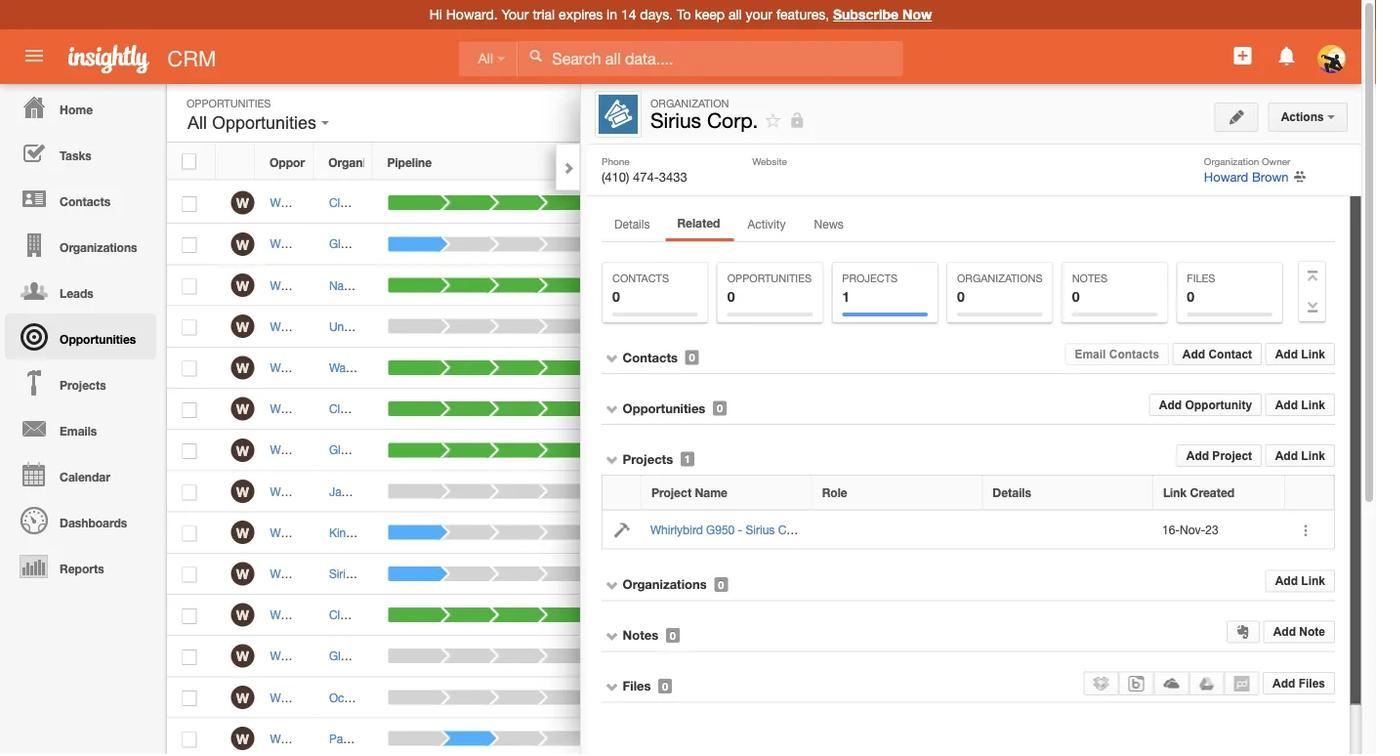 Task type: locate. For each thing, give the bounding box(es) containing it.
whirligig g990 - nakatomi trading corp. - samantha wright link
[[270, 278, 594, 292]]

$‎300,000.00 up $‎450,000.00
[[949, 196, 1014, 210]]

usd $‎180,000.00 up usd $‎450,000.00
[[921, 237, 1014, 251]]

5 w from the top
[[236, 360, 249, 376]]

usd $‎180,000.00 cell
[[906, 224, 1014, 265], [906, 636, 1014, 677]]

5 follow image from the top
[[980, 730, 999, 749]]

1 23-nov-23 cell from the top
[[715, 636, 847, 677]]

clampett up whirligig g990 - globex - albert lee link
[[358, 196, 406, 210]]

files down the note
[[1299, 676, 1326, 690]]

chevron down image
[[606, 351, 619, 365], [606, 453, 619, 466], [606, 578, 619, 592], [606, 680, 619, 693]]

warbucks industries link
[[329, 361, 436, 374]]

corp. up the whirlybird g550 - globex, spain - katherine reyes link
[[445, 608, 474, 622]]

14
[[621, 6, 636, 22]]

howard brown for whirligig g990 - warbucks industries - roger mills
[[862, 361, 940, 374]]

jakubowski up king group
[[329, 484, 391, 498]]

5 w row from the top
[[167, 348, 1063, 389]]

llc up whirlwinder x520 - king group - chris chen link
[[394, 484, 416, 498]]

1 up project name
[[685, 453, 690, 465]]

northumbria
[[397, 320, 463, 333], [426, 320, 492, 333]]

5 whirligig from the top
[[270, 361, 315, 374]]

reports
[[60, 562, 104, 575]]

chevron down image for opportunities
[[606, 402, 619, 416]]

all inside all link
[[478, 51, 493, 66]]

1 horizontal spatial llc
[[438, 484, 460, 498]]

1 vertical spatial contacts link
[[623, 350, 678, 365]]

albert
[[407, 237, 438, 251], [421, 443, 452, 457]]

whirligig g990 - warbucks industries - roger mills link
[[270, 361, 544, 374]]

1 horizontal spatial details
[[993, 485, 1031, 499]]

5 whirlwinder from the top
[[270, 567, 332, 580]]

chevron down image for files
[[606, 680, 619, 693]]

0 horizontal spatial uk
[[448, 402, 465, 416]]

0 horizontal spatial king
[[329, 526, 353, 539]]

2 globex link from the top
[[329, 443, 367, 457]]

1 vertical spatial details
[[993, 485, 1031, 499]]

14 w from the top
[[236, 731, 249, 747]]

2 horizontal spatial projects
[[842, 272, 898, 285]]

x520 for clampett oil and gas, uk
[[335, 402, 362, 416]]

2 vertical spatial notes
[[623, 627, 659, 643]]

1 horizontal spatial organizations
[[623, 577, 707, 592]]

0 vertical spatial opportunities link
[[5, 314, 156, 359]]

howard brown link for whirlybird g550 - globex, spain - katherine reyes
[[862, 649, 940, 663]]

g990 for nakatomi trading corp.
[[318, 278, 347, 292]]

projects 1
[[842, 272, 898, 304]]

6 w link from the top
[[231, 397, 254, 421]]

2 gas from the left
[[457, 608, 478, 622]]

0 horizontal spatial opportunities link
[[5, 314, 156, 359]]

gas
[[421, 608, 442, 622], [457, 608, 478, 622]]

w for whirlwinder x520 - sirius corp. - tina martin
[[236, 566, 249, 582]]

1 industries from the left
[[385, 361, 436, 374]]

evernote image
[[1237, 625, 1250, 639]]

1 16-dec-23 cell from the top
[[715, 183, 847, 224]]

1 $‎300,000.00 from the top
[[949, 196, 1014, 210]]

project left name
[[652, 485, 692, 499]]

4 16-dec-23 cell from the top
[[715, 554, 847, 595]]

1 15- from the top
[[730, 237, 748, 251]]

0 horizontal spatial sirius corp.
[[329, 567, 391, 580]]

1 nakatomi from the left
[[329, 278, 379, 292]]

1 vertical spatial all
[[188, 113, 207, 133]]

Search this list... text field
[[727, 98, 946, 127]]

tags
[[1156, 310, 1185, 322]]

all down the howard.
[[478, 51, 493, 66]]

3 parker from the left
[[512, 732, 546, 745]]

add link right 'contact'
[[1275, 347, 1326, 360]]

whirlwinder up 'king group' 'link'
[[270, 484, 332, 498]]

16- for whirligig g990 - university of northumbria - paula oliver
[[730, 320, 748, 333]]

add project link
[[1177, 444, 1262, 467]]

1 add link button from the top
[[1266, 343, 1335, 365]]

16-nov-23 cell for usd $‎500,000.00
[[715, 471, 847, 512]]

1 whirligig from the top
[[270, 196, 315, 210]]

new opportunity link
[[1173, 98, 1292, 127]]

2 w from the top
[[236, 236, 249, 252]]

martin down chen
[[471, 567, 504, 580]]

usd $‎180,000.00 cell for 23-nov-23
[[906, 636, 1014, 677]]

w link for whirlybird g550 - globex, spain - katherine reyes
[[231, 644, 254, 668]]

pipeline
[[387, 155, 432, 169]]

16-dec-23 down opportunities 0
[[730, 361, 786, 374]]

1 horizontal spatial sirius corp.
[[651, 108, 758, 132]]

(410)
[[602, 169, 629, 184]]

0 horizontal spatial organization
[[651, 97, 729, 109]]

whirlwinder x520 - jakubowski llc - jason castillo
[[270, 484, 544, 498]]

0 vertical spatial katherine
[[522, 608, 572, 622]]

files for files
[[623, 678, 651, 693]]

airlines
[[376, 690, 414, 704], [412, 690, 450, 704]]

2 add link button from the top
[[1266, 394, 1335, 416]]

$‎300,000.00 down $‎110,000.00
[[949, 361, 1014, 374]]

0 vertical spatial usd $‎180,000.00 cell
[[906, 224, 1014, 265]]

1 $‎180,000.00 from the top
[[949, 237, 1014, 251]]

14 w link from the top
[[231, 727, 254, 750]]

w for whirlybird g550 - oceanic airlines - mark sakda
[[236, 690, 249, 706]]

katherine up mark
[[450, 649, 500, 663]]

nov- for whirlybird g550 - oceanic airlines - mark sakda
[[748, 690, 773, 704]]

king up sirius corp. link
[[329, 526, 353, 539]]

g990 for globex
[[318, 237, 347, 251]]

0 horizontal spatial project
[[652, 485, 692, 499]]

15- for whirlwinder x520 - king group - chris chen
[[730, 526, 748, 539]]

0 vertical spatial albert
[[407, 237, 438, 251]]

2 horizontal spatial files
[[1299, 676, 1326, 690]]

7 w from the top
[[236, 442, 249, 458]]

follow image for mills
[[980, 359, 999, 378]]

None checkbox
[[182, 154, 196, 169], [182, 196, 197, 212], [182, 320, 197, 336], [182, 361, 197, 377], [182, 402, 197, 418], [182, 608, 197, 624], [182, 691, 197, 706], [182, 732, 197, 748], [182, 154, 196, 169], [182, 196, 197, 212], [182, 320, 197, 336], [182, 361, 197, 377], [182, 402, 197, 418], [182, 608, 197, 624], [182, 691, 197, 706], [182, 732, 197, 748]]

None checkbox
[[182, 237, 197, 253], [182, 279, 197, 294], [182, 444, 197, 459], [182, 485, 197, 500], [182, 526, 197, 542], [182, 567, 197, 583], [182, 650, 197, 665], [182, 237, 197, 253], [182, 279, 197, 294], [182, 444, 197, 459], [182, 485, 197, 500], [182, 526, 197, 542], [182, 567, 197, 583], [182, 650, 197, 665]]

follow image for whirlwinder x520 - king group - chris chen
[[980, 524, 999, 543]]

howard.
[[446, 6, 498, 22]]

3 dec- from the top
[[748, 361, 773, 374]]

1 uk from the left
[[448, 402, 465, 416]]

16-dec-23 cell for whirlwinder x520 - sirius corp. - tina martin
[[715, 554, 847, 595]]

2 airlines from the left
[[412, 690, 450, 704]]

organizations up $‎110,000.00
[[957, 272, 1043, 285]]

0 vertical spatial tina
[[819, 522, 841, 536]]

group down jakubowski llc
[[356, 526, 389, 539]]

navigation containing home
[[0, 84, 156, 589]]

organizations link up leads
[[5, 222, 156, 268]]

usd $‎180,000.00 up the 'usd $‎190,000.00'
[[921, 649, 1014, 663]]

$‎450,000.00
[[949, 278, 1014, 292]]

chevron down image down warren
[[606, 629, 619, 643]]

16-dec-23 cell
[[715, 183, 847, 224], [715, 265, 847, 306], [715, 348, 847, 389], [715, 554, 847, 595]]

add link right add project
[[1275, 449, 1326, 462]]

martin for whirlwinder x520 - sirius corp. - tina martin
[[471, 567, 504, 580]]

sirius corp. inside w row
[[329, 567, 391, 580]]

0 inside opportunities 0
[[727, 288, 735, 304]]

add link button up add note
[[1266, 570, 1335, 592]]

1 horizontal spatial opportunities link
[[623, 400, 706, 416]]

6 w from the top
[[236, 401, 249, 417]]

nakatomi up university of northumbria link
[[358, 278, 408, 292]]

16-nov-23 import link
[[1075, 285, 1186, 299]]

16-dec-23 cell down activity link
[[715, 265, 847, 306]]

oceanic
[[329, 690, 372, 704], [365, 690, 409, 704]]

dec- for whirligig g990 - clampett oil and gas, singapore - aaron lang
[[748, 196, 773, 210]]

subscribe now link
[[833, 6, 932, 22]]

23-nov-23 for usd $‎190,000.00
[[730, 690, 786, 704]]

0 horizontal spatial spain
[[373, 649, 403, 663]]

0 vertical spatial 23-
[[730, 649, 748, 663]]

16-dec-23 cell down opportunities 0
[[715, 348, 847, 389]]

your left trial
[[502, 6, 529, 22]]

2 23-nov-23 cell from the top
[[715, 677, 847, 718]]

w link
[[231, 191, 254, 215], [231, 232, 254, 256], [231, 273, 254, 297], [231, 315, 254, 338], [231, 356, 254, 379], [231, 397, 254, 421], [231, 438, 254, 462], [231, 480, 254, 503], [231, 521, 254, 544], [231, 562, 254, 585], [231, 603, 254, 627], [231, 644, 254, 668], [231, 686, 254, 709], [231, 727, 254, 750]]

whirlybird g550 - globex, spain - katherine reyes link
[[270, 649, 546, 663]]

23 for whirlybird g550 - globex, spain - katherine reyes
[[773, 649, 786, 663]]

w for whirlybird g550 - globex, spain - katherine reyes
[[236, 648, 249, 664]]

2 15-nov-23 from the top
[[730, 526, 786, 539]]

15- for whirligig g990 - globex - albert lee
[[730, 237, 748, 251]]

corp. left samantha
[[453, 278, 483, 292]]

8 w link from the top
[[231, 480, 254, 503]]

katherine left warren
[[522, 608, 572, 622]]

g990 for university of northumbria
[[318, 320, 347, 333]]

of down nakatomi trading corp.
[[384, 320, 394, 333]]

gas,
[[421, 196, 445, 210], [450, 196, 474, 210], [421, 402, 445, 416], [464, 402, 489, 416]]

2 23-nov-23 from the top
[[730, 690, 786, 704]]

1 usd from the top
[[921, 196, 945, 210]]

opportunity inside add opportunity link
[[1185, 398, 1252, 411]]

0 horizontal spatial notes
[[623, 627, 659, 643]]

1 23-nov-23 from the top
[[730, 649, 786, 663]]

2 $‎180,000.00 from the top
[[949, 649, 1014, 663]]

projects link
[[5, 359, 156, 405], [623, 451, 673, 467]]

w for whirlwinder x520 - clampett oil and gas, uk - nicholas flores
[[236, 401, 249, 417]]

howard brown link for whirligig g990 - university of northumbria - paula oliver
[[862, 320, 940, 333]]

notifications image
[[1275, 44, 1299, 67]]

1 vertical spatial organizations
[[957, 272, 1043, 285]]

1 vertical spatial notes
[[1072, 272, 1108, 285]]

chevron right image
[[562, 161, 575, 175]]

column header
[[846, 144, 905, 180], [905, 144, 964, 180], [964, 144, 1013, 180], [1013, 144, 1062, 180], [603, 476, 642, 510], [1285, 476, 1334, 510]]

leads
[[60, 286, 94, 300]]

1 dec- from the top
[[748, 196, 773, 210]]

1 vertical spatial your
[[1075, 257, 1107, 270]]

2 16-dec-23 cell from the top
[[715, 265, 847, 306]]

23 for whirligig g990 - clampett oil and gas, singapore - aaron lang
[[773, 196, 786, 210]]

organization left owner
[[1204, 155, 1259, 167]]

1 horizontal spatial king
[[373, 526, 396, 539]]

g990 down university of northumbria
[[318, 361, 347, 374]]

company left lisa
[[426, 732, 477, 745]]

organizations link up the notes link
[[623, 577, 707, 592]]

albert up 'whirligig g990 - nakatomi trading corp. - samantha wright'
[[407, 237, 438, 251]]

1 vertical spatial projects
[[60, 378, 106, 392]]

whirlwinder for sirius corp.
[[270, 567, 332, 580]]

airlines left mark
[[412, 690, 450, 704]]

chevron down image for projects
[[606, 453, 619, 466]]

16-nov-23 cell down opportunities 0
[[715, 306, 847, 348]]

home
[[60, 103, 93, 116]]

1 vertical spatial 15-nov-23 cell
[[715, 512, 847, 554]]

contacts link down tasks
[[5, 176, 156, 222]]

3 add link button from the top
[[1266, 444, 1335, 467]]

g550
[[326, 608, 354, 622], [326, 649, 354, 663], [326, 690, 354, 704], [326, 732, 354, 745]]

jakubowski llc
[[329, 484, 416, 498]]

0 horizontal spatial all
[[188, 113, 207, 133]]

of
[[384, 320, 394, 333], [413, 320, 423, 333]]

2 singapore from the left
[[477, 196, 531, 210]]

row containing pipeline
[[167, 144, 1062, 180]]

10 w from the top
[[236, 566, 249, 582]]

university
[[329, 320, 381, 333], [358, 320, 410, 333]]

2 x520 from the top
[[335, 443, 362, 457]]

23 for whirlwinder x520 - king group - chris chen
[[773, 526, 786, 539]]

1 horizontal spatial uk
[[492, 402, 508, 416]]

0 horizontal spatial katherine
[[450, 649, 500, 663]]

nov- for whirligig g990 - university of northumbria - paula oliver
[[748, 320, 773, 333]]

4 follow image from the top
[[980, 648, 999, 666]]

lee up 'jason'
[[456, 443, 475, 457]]

1 vertical spatial 15-nov-23
[[730, 526, 786, 539]]

1 vertical spatial lee
[[456, 443, 475, 457]]

chevron down image right flores
[[606, 402, 619, 416]]

usd for paula
[[921, 320, 945, 333]]

sample_data link
[[1095, 338, 1159, 358]]

clampett oil and gas, uk
[[329, 402, 465, 416]]

wright
[[550, 278, 584, 292]]

13 w link from the top
[[231, 686, 254, 709]]

organization down search all data.... text field
[[651, 97, 729, 109]]

globex, up oceanic airlines link
[[329, 649, 370, 663]]

organization for organization
[[651, 97, 729, 109]]

nov- for whirligig g990 - globex - albert lee
[[748, 237, 773, 251]]

1 horizontal spatial spain
[[409, 649, 439, 663]]

all inside button
[[188, 113, 207, 133]]

corp. up clampett oil and gas corp. link
[[405, 567, 434, 580]]

0 horizontal spatial projects
[[60, 378, 106, 392]]

usd $‎180,000.00 for 15-nov-23
[[921, 237, 1014, 251]]

$‎180,000.00
[[949, 237, 1014, 251], [949, 649, 1014, 663]]

0 horizontal spatial martin
[[471, 567, 504, 580]]

tina for whirlwinder x520 - sirius corp. - tina martin
[[445, 567, 468, 580]]

contacts down tasks
[[60, 194, 110, 208]]

2 usd $‎180,000.00 from the top
[[921, 649, 1014, 663]]

whirlybird for whirlybird g550 - globex, spain - katherine reyes
[[270, 649, 323, 663]]

opportunity
[[1213, 105, 1280, 119], [1075, 310, 1153, 322], [1185, 398, 1252, 411]]

23-nov-23 cell
[[715, 636, 847, 677], [715, 677, 847, 718]]

opportunities down crm
[[212, 113, 317, 133]]

1 horizontal spatial parker
[[365, 732, 399, 745]]

tasks link
[[5, 130, 156, 176]]

1 horizontal spatial all
[[478, 51, 493, 66]]

sample_data
[[1099, 342, 1155, 354]]

w link for whirlwinder x520 - king group - chris chen
[[231, 521, 254, 544]]

8 w from the top
[[236, 483, 249, 500]]

3 usd from the top
[[921, 278, 945, 292]]

4 dec- from the top
[[748, 567, 773, 580]]

0 vertical spatial globex link
[[329, 237, 367, 251]]

11 w from the top
[[236, 607, 249, 623]]

0 horizontal spatial contacts link
[[5, 176, 156, 222]]

industries up the 'whirlwinder x520 - clampett oil and gas, uk - nicholas flores' link
[[414, 361, 465, 374]]

and
[[398, 196, 418, 210], [427, 196, 446, 210], [398, 402, 418, 416], [441, 402, 461, 416], [398, 608, 418, 622], [434, 608, 454, 622], [366, 732, 386, 745], [403, 732, 422, 745]]

opportunities down leads
[[60, 332, 136, 346]]

2 follow image from the top
[[980, 524, 999, 543]]

1 w from the top
[[236, 195, 249, 211]]

whirlybird for whirlybird g550 - parker and company - lisa parker
[[270, 732, 323, 745]]

w link for whirlwinder x520 - jakubowski llc - jason castillo
[[231, 480, 254, 503]]

projects up project name
[[623, 451, 673, 466]]

0 vertical spatial project
[[1213, 449, 1252, 462]]

nov-
[[748, 237, 773, 251], [1110, 285, 1136, 299], [748, 320, 773, 333], [748, 484, 773, 498], [1180, 522, 1206, 536], [748, 526, 773, 539], [748, 649, 773, 663], [748, 690, 773, 704]]

9 w link from the top
[[231, 521, 254, 544]]

2 horizontal spatial parker
[[512, 732, 546, 745]]

cell
[[715, 389, 847, 430], [847, 389, 906, 430], [906, 389, 965, 430], [715, 430, 847, 471], [847, 430, 906, 471], [906, 430, 965, 471], [1014, 430, 1063, 471], [847, 471, 906, 512], [812, 510, 983, 549], [983, 510, 1154, 549], [847, 512, 906, 554], [906, 512, 965, 554], [1014, 512, 1063, 554], [847, 554, 906, 595], [906, 554, 965, 595], [1014, 554, 1063, 595], [715, 595, 847, 636], [847, 595, 906, 636], [906, 595, 965, 636], [1014, 595, 1063, 636], [715, 718, 847, 754], [847, 718, 906, 754], [906, 718, 965, 754], [1014, 718, 1063, 754]]

1 g550 from the top
[[326, 608, 354, 622]]

1 horizontal spatial gas
[[457, 608, 478, 622]]

add link button right add opportunity link
[[1266, 394, 1335, 416]]

1 horizontal spatial organization
[[1204, 155, 1259, 167]]

1 horizontal spatial organizations link
[[623, 577, 707, 592]]

nakatomi
[[329, 278, 379, 292], [358, 278, 408, 292]]

dashboards
[[60, 516, 127, 529]]

1 vertical spatial 23-nov-23
[[730, 690, 786, 704]]

g990 for warbucks industries
[[318, 361, 347, 374]]

1 23- from the top
[[730, 649, 748, 663]]

usd $‎180,000.00
[[921, 237, 1014, 251], [921, 649, 1014, 663]]

files down imports
[[1187, 272, 1216, 285]]

4 whirligig from the top
[[270, 320, 315, 333]]

23-nov-23 cell for usd $‎190,000.00
[[715, 677, 847, 718]]

2 vertical spatial projects
[[623, 451, 673, 466]]

1 horizontal spatial projects
[[623, 451, 673, 466]]

x520 up whirlwinder x520 - globex - albert lee
[[335, 402, 362, 416]]

whirligig g990 - nakatomi trading corp. - samantha wright
[[270, 278, 584, 292]]

16-nov-23 cell
[[715, 306, 847, 348], [715, 471, 847, 512], [1154, 510, 1285, 549]]

chevron down image
[[606, 402, 619, 416], [606, 629, 619, 643]]

3 x520 from the top
[[335, 484, 362, 498]]

23-nov-23
[[730, 649, 786, 663], [730, 690, 786, 704]]

emails
[[60, 424, 97, 438]]

usd $‎500,000.00 cell
[[906, 471, 1014, 512]]

oil
[[380, 196, 394, 210], [409, 196, 423, 210], [380, 402, 394, 416], [424, 402, 438, 416], [380, 608, 394, 622], [417, 608, 431, 622]]

0 horizontal spatial details
[[614, 217, 650, 231]]

2 vertical spatial organizations
[[623, 577, 707, 592]]

martin inside w row
[[471, 567, 504, 580]]

15-nov-23 cell for whirligig g990 - globex - albert lee
[[715, 224, 847, 265]]

castillo
[[505, 484, 544, 498]]

usd $‎300,000.00 cell down usd $‎110,000.00
[[906, 348, 1014, 389]]

dec-
[[748, 196, 773, 210], [748, 278, 773, 292], [748, 361, 773, 374], [748, 567, 773, 580]]

1 down "news" link
[[842, 288, 850, 304]]

1 vertical spatial usd $‎300,000.00
[[921, 361, 1014, 374]]

link for 1st add link button from the top
[[1301, 347, 1326, 360]]

2 g990 from the top
[[318, 237, 347, 251]]

1 whirlwinder from the top
[[270, 402, 332, 416]]

4 16-dec-23 from the top
[[730, 567, 786, 580]]

roger
[[476, 361, 508, 374]]

16-dec-23 down whirlybird g950 - sirius corp. - tina martin
[[730, 567, 786, 580]]

0 vertical spatial usd $‎300,000.00
[[921, 196, 1014, 210]]

corp. up reyes
[[481, 608, 511, 622]]

add link button right 'contact'
[[1266, 343, 1335, 365]]

w for whirligig g990 - globex - albert lee
[[236, 236, 249, 252]]

created
[[1190, 485, 1235, 499]]

corp.
[[707, 108, 758, 132], [424, 278, 454, 292], [453, 278, 483, 292], [778, 522, 808, 536], [361, 567, 391, 580], [405, 567, 434, 580], [445, 608, 474, 622], [481, 608, 511, 622]]

4 w row from the top
[[167, 306, 1063, 348]]

row
[[167, 144, 1062, 180], [603, 476, 1334, 510], [603, 510, 1334, 549]]

1 horizontal spatial notes
[[1072, 272, 1108, 285]]

1 jakubowski from the left
[[329, 484, 391, 498]]

16-nov-23 up whirlybird g950 - sirius corp. - tina martin
[[730, 484, 786, 498]]

0 vertical spatial usd $‎300,000.00 cell
[[906, 183, 1014, 224]]

row containing project name
[[603, 476, 1334, 510]]

4 add link button from the top
[[1266, 570, 1335, 592]]

3 follow image from the top
[[980, 607, 999, 625]]

9 w row from the top
[[167, 512, 1063, 554]]

forecast close date
[[729, 155, 843, 169]]

w link for whirligig g990 - globex - albert lee
[[231, 232, 254, 256]]

1 vertical spatial organization
[[1204, 155, 1259, 167]]

link
[[1301, 347, 1326, 360], [1301, 398, 1326, 411], [1301, 449, 1326, 462], [1163, 485, 1187, 499], [1301, 574, 1326, 587]]

0 vertical spatial details
[[614, 217, 650, 231]]

$‎180,000.00 up $‎450,000.00
[[949, 237, 1014, 251]]

23- for usd $‎180,000.00
[[730, 649, 748, 663]]

1 vertical spatial albert
[[421, 443, 452, 457]]

group
[[356, 526, 389, 539], [400, 526, 432, 539]]

navigation
[[0, 84, 156, 589]]

g990 down whirligig g990 - globex - albert lee
[[318, 278, 347, 292]]

company down whirlybird g550 - oceanic airlines - mark sakda link
[[389, 732, 440, 745]]

15-nov-23 cell
[[715, 224, 847, 265], [715, 512, 847, 554]]

llc left 'jason'
[[438, 484, 460, 498]]

link files from microsoft onedrive to this image
[[1164, 676, 1179, 691]]

sirius corp. down 'king group' 'link'
[[329, 567, 391, 580]]

g550 for oceanic airlines
[[326, 690, 354, 704]]

g550 for clampett oil and gas corp.
[[326, 608, 354, 622]]

w link for whirlybird g550 - parker and company - lisa parker
[[231, 727, 254, 750]]

g550 up oceanic airlines link
[[326, 649, 354, 663]]

0 vertical spatial usd $‎180,000.00
[[921, 237, 1014, 251]]

trading up whirligig g990 - university of northumbria - paula oliver link
[[411, 278, 450, 292]]

opportunities down activity link
[[727, 272, 812, 285]]

1 vertical spatial $‎300,000.00
[[949, 361, 1014, 374]]

projects
[[842, 272, 898, 285], [60, 378, 106, 392], [623, 451, 673, 466]]

16-dec-23 for whirligig g990 - clampett oil and gas, singapore - aaron lang
[[730, 196, 786, 210]]

1 vertical spatial $‎180,000.00
[[949, 649, 1014, 663]]

0 vertical spatial opportunity
[[1213, 105, 1280, 119]]

0 horizontal spatial group
[[356, 526, 389, 539]]

add inside button
[[1273, 676, 1296, 690]]

16-dec-23 cell down whirlybird g950 - sirius corp. - tina martin "link"
[[715, 554, 847, 595]]

calendar link
[[5, 451, 156, 497]]

0 vertical spatial 1
[[842, 288, 850, 304]]

notes for notes 0
[[1072, 272, 1108, 285]]

g990
[[318, 196, 347, 210], [318, 237, 347, 251], [318, 278, 347, 292], [318, 320, 347, 333], [318, 361, 347, 374]]

dec- for whirligig g990 - warbucks industries - roger mills
[[748, 361, 773, 374]]

project
[[1213, 449, 1252, 462], [652, 485, 692, 499]]

0 vertical spatial $‎300,000.00
[[949, 196, 1014, 210]]

opportunities link right flores
[[623, 400, 706, 416]]

1 horizontal spatial files
[[1187, 272, 1216, 285]]

lee down whirligig g990 - clampett oil and gas, singapore - aaron lang link
[[441, 237, 460, 251]]

all down crm
[[188, 113, 207, 133]]

add files
[[1273, 676, 1326, 690]]

howard for whirligig g990 - globex - albert lee
[[862, 237, 903, 251]]

1 x520 from the top
[[335, 402, 362, 416]]

dec- up activity
[[748, 196, 773, 210]]

x520 down 'king group' 'link'
[[335, 567, 362, 580]]

opportunity down add contact 'link'
[[1185, 398, 1252, 411]]

0 vertical spatial contacts link
[[5, 176, 156, 222]]

23 for whirlwinder x520 - jakubowski llc - jason castillo
[[773, 484, 786, 498]]

link created
[[1163, 485, 1235, 499]]

g550 down 'oceanic airlines'
[[326, 732, 354, 745]]

usd for mills
[[921, 361, 945, 374]]

3 add link from the top
[[1275, 449, 1326, 462]]

organization for organization owner
[[1204, 155, 1259, 167]]

sirius corp. down search all data.... text field
[[651, 108, 758, 132]]

4 whirlwinder from the top
[[270, 526, 332, 539]]

2 vertical spatial opportunity
[[1185, 398, 1252, 411]]

1 vertical spatial organizations link
[[623, 577, 707, 592]]

emails link
[[5, 405, 156, 451]]

nov- for whirlybird g550 - globex, spain - katherine reyes
[[748, 649, 773, 663]]

company
[[389, 732, 440, 745], [426, 732, 477, 745]]

0 vertical spatial 15-nov-23
[[730, 237, 786, 251]]

crm
[[167, 46, 216, 71]]

15-nov-23 for whirlwinder x520 - king group - chris chen
[[730, 526, 786, 539]]

warbucks
[[329, 361, 381, 374], [358, 361, 410, 374]]

usd $‎300,000.00 up usd $‎450,000.00
[[921, 196, 1014, 210]]

brown for whirligig g990 - globex - albert lee
[[906, 237, 940, 251]]

organizations
[[60, 240, 137, 254], [957, 272, 1043, 285], [623, 577, 707, 592]]

email contacts button
[[1065, 343, 1169, 365]]

clampett oil and gas corp. link
[[329, 608, 474, 622]]

2 whirlwinder from the top
[[270, 443, 332, 457]]

follow image for sakda
[[980, 689, 999, 708]]

add link button
[[1266, 343, 1335, 365], [1266, 394, 1335, 416], [1266, 444, 1335, 467], [1266, 570, 1335, 592]]

0 vertical spatial 23-nov-23
[[730, 649, 786, 663]]

0 horizontal spatial parker
[[329, 732, 363, 745]]

1 globex, from the left
[[329, 649, 370, 663]]

brown for whirlybird g550 - globex, spain - katherine reyes
[[906, 649, 940, 663]]

2 trading from the left
[[411, 278, 450, 292]]

files down the notes link
[[623, 678, 651, 693]]

w row
[[167, 183, 1063, 224], [167, 224, 1063, 265], [167, 265, 1063, 306], [167, 306, 1063, 348], [167, 348, 1063, 389], [167, 389, 1063, 430], [167, 430, 1063, 471], [167, 471, 1063, 512], [167, 512, 1063, 554], [167, 554, 1063, 595], [167, 595, 1063, 636], [167, 636, 1063, 677], [167, 677, 1063, 718], [167, 718, 1063, 754]]

1 horizontal spatial contacts link
[[623, 350, 678, 365]]

clampett up whirlwinder x520 - globex - albert lee
[[329, 402, 377, 416]]

15-nov-23 cell up opportunities 0
[[715, 224, 847, 265]]

3 w row from the top
[[167, 265, 1063, 306]]

1 vertical spatial tina
[[445, 567, 468, 580]]

0 vertical spatial notes
[[1229, 232, 1260, 246]]

2 chevron down image from the top
[[606, 453, 619, 466]]

0 vertical spatial $‎180,000.00
[[949, 237, 1014, 251]]

7 usd from the top
[[921, 649, 945, 663]]

king group link
[[329, 526, 389, 539]]

0 vertical spatial organizations
[[60, 240, 137, 254]]

x520 up jakubowski llc
[[335, 443, 362, 457]]

jakubowski up whirlwinder x520 - king group - chris chen link
[[373, 484, 435, 498]]

16-dec-23 down activity link
[[730, 278, 786, 292]]

16-dec-23 for whirligig g990 - nakatomi trading corp. - samantha wright
[[730, 278, 786, 292]]

2 w link from the top
[[231, 232, 254, 256]]

opportunities 0
[[727, 272, 812, 304]]

contacts link down contacts 0
[[623, 350, 678, 365]]

1 horizontal spatial 1
[[842, 288, 850, 304]]

oceanic down globex, spain
[[329, 690, 372, 704]]

tina down role
[[819, 522, 841, 536]]

0 horizontal spatial tina
[[445, 567, 468, 580]]

2 whirligig from the top
[[270, 237, 315, 251]]

organization
[[651, 97, 729, 109], [1204, 155, 1259, 167]]

1 usd $‎300,000.00 cell from the top
[[906, 183, 1014, 224]]

files
[[1187, 272, 1216, 285], [1299, 676, 1326, 690], [623, 678, 651, 693]]

whirlybird for whirlybird g950 - sirius corp. - tina martin
[[651, 522, 703, 536]]

albert down whirlwinder x520 - clampett oil and gas, uk - nicholas flores at the left bottom of page
[[421, 443, 452, 457]]

globex link up jakubowski llc
[[329, 443, 367, 457]]

2 15- from the top
[[730, 526, 748, 539]]

1 vertical spatial project
[[652, 485, 692, 499]]

notes up 16-nov-23 import link
[[1072, 272, 1108, 285]]

16-dec-23 for whirlwinder x520 - sirius corp. - tina martin
[[730, 567, 786, 580]]

industries
[[385, 361, 436, 374], [414, 361, 465, 374]]

1 vertical spatial globex link
[[329, 443, 367, 457]]

2 23- from the top
[[730, 690, 748, 704]]

1 horizontal spatial of
[[413, 320, 423, 333]]

row group
[[167, 183, 1063, 754]]

1 g990 from the top
[[318, 196, 347, 210]]

contacts inside navigation
[[60, 194, 110, 208]]

row group containing w
[[167, 183, 1063, 754]]

3433
[[659, 169, 687, 184]]

martin down role
[[844, 522, 877, 536]]

whirligig for whirligig g990 - nakatomi trading corp. - samantha wright
[[270, 278, 315, 292]]

0 vertical spatial 15-
[[730, 237, 748, 251]]

usd $‎300,000.00 cell
[[906, 183, 1014, 224], [906, 348, 1014, 389]]

oil down pipeline
[[409, 196, 423, 210]]

0 vertical spatial your
[[502, 6, 529, 22]]

link files from pandadoc to this image
[[1234, 676, 1250, 691]]

industries down whirligig g990 - university of northumbria - paula oliver at the left top of the page
[[385, 361, 436, 374]]

globex link up nakatomi trading corp.
[[329, 237, 367, 251]]

13 w row from the top
[[167, 677, 1063, 718]]

g990 up warbucks industries
[[318, 320, 347, 333]]

w link for whirligig g990 - university of northumbria - paula oliver
[[231, 315, 254, 338]]

follow image
[[764, 111, 783, 130], [980, 194, 999, 213], [980, 236, 999, 254], [980, 277, 999, 295], [980, 318, 999, 337], [980, 359, 999, 378], [980, 442, 999, 460], [980, 483, 999, 502], [980, 565, 999, 584], [980, 689, 999, 708]]

13 w from the top
[[236, 690, 249, 706]]

1 horizontal spatial projects link
[[623, 451, 673, 467]]

0 horizontal spatial of
[[384, 320, 394, 333]]

follow image
[[980, 401, 999, 419], [980, 524, 999, 543], [980, 607, 999, 625], [980, 648, 999, 666], [980, 730, 999, 749]]

0 horizontal spatial organizations link
[[5, 222, 156, 268]]

opportunity inside new opportunity link
[[1213, 105, 1280, 119]]

-
[[350, 196, 355, 210], [534, 196, 538, 210], [350, 237, 355, 251], [399, 237, 403, 251], [350, 278, 355, 292], [486, 278, 490, 292], [350, 320, 355, 333], [495, 320, 500, 333], [350, 361, 355, 374], [468, 361, 473, 374], [365, 402, 369, 416], [511, 402, 516, 416], [365, 443, 369, 457], [414, 443, 418, 457], [365, 484, 369, 498], [463, 484, 467, 498], [738, 522, 743, 536], [811, 522, 815, 536], [365, 526, 369, 539], [436, 526, 440, 539], [365, 567, 369, 580], [438, 567, 442, 580], [358, 608, 362, 622], [514, 608, 518, 622], [358, 649, 362, 663], [443, 649, 447, 663], [358, 690, 362, 704], [453, 690, 458, 704], [358, 732, 362, 745], [480, 732, 484, 745]]

sirius up 3433
[[651, 108, 701, 132]]

16-nov-23 down link created
[[1162, 522, 1219, 536]]

2 15-nov-23 cell from the top
[[715, 512, 847, 554]]

0 vertical spatial chevron down image
[[606, 402, 619, 416]]

1 vertical spatial 16-nov-23
[[730, 484, 786, 498]]

sirius corp.
[[651, 108, 758, 132], [329, 567, 391, 580]]

project up created
[[1213, 449, 1252, 462]]



Task type: vqa. For each thing, say whether or not it's contained in the screenshot.


Task type: describe. For each thing, give the bounding box(es) containing it.
usd $‎110,000.00 cell
[[906, 306, 1014, 348]]

warren
[[575, 608, 612, 622]]

usd $‎300,000.00 cell for whirligig g990 - clampett oil and gas, singapore - aaron lang
[[906, 183, 1014, 224]]

1 add link from the top
[[1275, 347, 1326, 360]]

2 industries from the left
[[414, 361, 465, 374]]

change record owner image
[[1294, 168, 1306, 186]]

add inside 'link'
[[1273, 625, 1296, 638]]

usd $‎500,000.00
[[921, 484, 1014, 498]]

jakubowski llc link
[[329, 484, 416, 498]]

howard brown for whirligig g990 - clampett oil and gas, singapore - aaron lang
[[862, 196, 940, 210]]

link for 3rd add link button
[[1301, 449, 1326, 462]]

clampett oil and gas corp.
[[329, 608, 474, 622]]

7 w row from the top
[[167, 430, 1063, 471]]

no tags
[[1095, 369, 1138, 382]]

16-nov-23 cell down created
[[1154, 510, 1285, 549]]

16-dec-23 cell for whirligig g990 - warbucks industries - roger mills
[[715, 348, 847, 389]]

clampett down sirius corp. link
[[329, 608, 377, 622]]

clampett oil and gas, uk link
[[329, 402, 465, 416]]

0 inside "organizations 0"
[[957, 288, 965, 304]]

whirlybird g550 - globex, spain - katherine reyes
[[270, 649, 536, 663]]

nakatomi trading corp. link
[[329, 278, 454, 292]]

2 llc from the left
[[438, 484, 460, 498]]

whirlwinder x520 - clampett oil and gas, uk - nicholas flores
[[270, 402, 600, 416]]

activity link
[[735, 211, 799, 240]]

whirlwinder x520 - king group - chris chen
[[270, 526, 502, 539]]

add note
[[1273, 625, 1326, 638]]

whirlwinder for jakubowski llc
[[270, 484, 332, 498]]

0 horizontal spatial 1
[[685, 453, 690, 465]]

8 w row from the top
[[167, 471, 1063, 512]]

nov- for whirlwinder x520 - jakubowski llc - jason castillo
[[748, 484, 773, 498]]

clampett down whirligig g990 - warbucks industries - roger mills
[[373, 402, 421, 416]]

record permissions image
[[788, 108, 806, 132]]

1 inside projects 1
[[842, 288, 850, 304]]

contacts down details link
[[612, 272, 669, 285]]

2 usd from the top
[[921, 237, 945, 251]]

howard brown link for whirligig g990 - globex - albert lee
[[862, 237, 940, 251]]

corp. up 'forecast'
[[707, 108, 758, 132]]

activity
[[748, 217, 786, 231]]

w for whirligig g990 - clampett oil and gas, singapore - aaron lang
[[236, 195, 249, 211]]

link files from box to this image
[[1129, 676, 1144, 691]]

$‎300,000.00 for whirligig g990 - warbucks industries - roger mills
[[949, 361, 1014, 374]]

1 university from the left
[[329, 320, 381, 333]]

imports
[[1157, 257, 1206, 270]]

dec- for whirlwinder x520 - sirius corp. - tina martin
[[748, 567, 773, 580]]

whirlybird g550 - oceanic airlines - mark sakda link
[[270, 690, 534, 704]]

close
[[782, 155, 813, 169]]

opportunities right flores
[[623, 400, 706, 416]]

15-nov-23 cell for whirlwinder x520 - king group - chris chen
[[715, 512, 847, 554]]

notes for notes
[[623, 627, 659, 643]]

2 horizontal spatial organizations
[[957, 272, 1043, 285]]

subscribe
[[833, 6, 899, 22]]

usd $‎190,000.00 cell
[[906, 677, 1014, 718]]

opportunities up imports
[[1130, 232, 1201, 246]]

usd for castillo
[[921, 484, 945, 498]]

2 add link from the top
[[1275, 398, 1326, 411]]

add files button
[[1263, 672, 1335, 695]]

1 king from the left
[[329, 526, 353, 539]]

w link for whirlybird g550 - clampett oil and gas corp. - katherine warren
[[231, 603, 254, 627]]

1 gas from the left
[[421, 608, 442, 622]]

1 horizontal spatial project
[[1213, 449, 1252, 462]]

15-nov-23 for whirligig g990 - globex - albert lee
[[730, 237, 786, 251]]

2 oceanic from the left
[[365, 690, 409, 704]]

follow image for samantha
[[980, 277, 999, 295]]

corp. right g950
[[778, 522, 808, 536]]

1 group from the left
[[356, 526, 389, 539]]

link files from dropbox to this image
[[1093, 676, 1109, 691]]

whirligig g990 - globex - albert lee
[[270, 237, 460, 251]]

row containing whirlybird g950 - sirius corp. - tina martin
[[603, 510, 1334, 549]]

10 w row from the top
[[167, 554, 1063, 595]]

chris
[[443, 526, 471, 539]]

globex link for x520
[[329, 443, 367, 457]]

2 company from the left
[[426, 732, 477, 745]]

w link for whirligig g990 - clampett oil and gas, singapore - aaron lang
[[231, 191, 254, 215]]

files link
[[623, 678, 651, 694]]

show sidebar image
[[1127, 105, 1140, 119]]

1 w row from the top
[[167, 183, 1063, 224]]

2 uk from the left
[[492, 402, 508, 416]]

oil down whirlwinder x520 - sirius corp. - tina martin
[[380, 608, 394, 622]]

brown for whirligig g990 - clampett oil and gas, singapore - aaron lang
[[906, 196, 940, 210]]

brown for whirligig g990 - warbucks industries - roger mills
[[906, 361, 940, 374]]

2 vertical spatial 16-nov-23
[[1162, 522, 1219, 536]]

23 for whirligig g990 - nakatomi trading corp. - samantha wright
[[773, 278, 786, 292]]

projects inside navigation
[[60, 378, 106, 392]]

Search all data.... text field
[[518, 41, 903, 76]]

clampett down whirlwinder x520 - sirius corp. - tina martin
[[365, 608, 413, 622]]

forecast
[[729, 155, 778, 169]]

0 vertical spatial organizations link
[[5, 222, 156, 268]]

2 spain from the left
[[409, 649, 439, 663]]

1 of from the left
[[384, 320, 394, 333]]

howard for whirligig g990 - nakatomi trading corp. - samantha wright
[[862, 278, 903, 292]]

contact
[[1209, 347, 1252, 360]]

whirligig for whirligig g990 - globex - albert lee
[[270, 237, 315, 251]]

12 w row from the top
[[167, 636, 1063, 677]]

opportunities up all opportunities
[[187, 97, 271, 109]]

add inside 'link'
[[1183, 347, 1205, 360]]

whirlwinder for king group
[[270, 526, 332, 539]]

project name
[[652, 485, 728, 499]]

add opportunity link
[[1149, 394, 1262, 416]]

organizations inside navigation
[[60, 240, 137, 254]]

your
[[746, 6, 773, 22]]

news
[[814, 217, 844, 231]]

king group
[[329, 526, 389, 539]]

1 airlines from the left
[[376, 690, 414, 704]]

1 vertical spatial opportunity
[[1075, 310, 1153, 322]]

1 vertical spatial opportunities link
[[623, 400, 706, 416]]

link files from google drive to this image
[[1199, 676, 1215, 691]]

w for whirlybird g550 - clampett oil and gas corp. - katherine warren
[[236, 607, 249, 623]]

tags
[[1113, 369, 1138, 382]]

2 w row from the top
[[167, 224, 1063, 265]]

to
[[677, 6, 691, 22]]

chen
[[474, 526, 502, 539]]

2 of from the left
[[413, 320, 423, 333]]

oil up whirligig g990 - globex - albert lee link
[[380, 196, 394, 210]]

all for all
[[478, 51, 493, 66]]

whirlybird g550 - parker and company - lisa parker
[[270, 732, 546, 745]]

usd for sakda
[[921, 690, 945, 704]]

whirligig g990 - warbucks industries - roger mills
[[270, 361, 535, 374]]

organization image
[[599, 95, 638, 134]]

globex, spain
[[329, 649, 403, 663]]

2 parker from the left
[[365, 732, 399, 745]]

usd $‎450,000.00 cell
[[906, 265, 1014, 306]]

w link for whirligig g990 - nakatomi trading corp. - samantha wright
[[231, 273, 254, 297]]

files inside button
[[1299, 676, 1326, 690]]

jason
[[471, 484, 502, 498]]

1 horizontal spatial your
[[1075, 257, 1107, 270]]

keep
[[695, 6, 725, 22]]

1 parker from the left
[[329, 732, 363, 745]]

link for third add link button from the bottom
[[1301, 398, 1326, 411]]

brown for whirligig g990 - nakatomi trading corp. - samantha wright
[[906, 278, 940, 292]]

contacts down contacts 0
[[623, 350, 678, 365]]

w for whirlwinder x520 - globex - albert lee
[[236, 442, 249, 458]]

add project
[[1187, 449, 1252, 462]]

reports link
[[5, 543, 156, 589]]

whirlybird g950 - sirius corp. - tina martin link
[[651, 522, 887, 536]]

2 group from the left
[[400, 526, 432, 539]]

tasks
[[60, 148, 92, 162]]

whirlybird g550 - parker and company - lisa parker link
[[270, 732, 556, 745]]

sirius down 'king group' 'link'
[[329, 567, 358, 580]]

0 vertical spatial sirius corp.
[[651, 108, 758, 132]]

whirligig g990 - university of northumbria - paula oliver
[[270, 320, 566, 333]]

no tags link
[[1095, 369, 1138, 382]]

usd $‎180,000.00 cell for 15-nov-23
[[906, 224, 1014, 265]]

university of northumbria
[[329, 320, 463, 333]]

23 for whirligig g990 - warbucks industries - roger mills
[[773, 361, 786, 374]]

w link for whirlybird g550 - oceanic airlines - mark sakda
[[231, 686, 254, 709]]

usd $‎450,000.00
[[921, 278, 1014, 292]]

howard for whirlybird g550 - globex, spain - katherine reyes
[[862, 649, 903, 663]]

14 w row from the top
[[167, 718, 1063, 754]]

$‎190,000.00
[[949, 690, 1014, 704]]

1 warbucks from the left
[[329, 361, 381, 374]]

0 horizontal spatial projects link
[[5, 359, 156, 405]]

16-dec-23 cell for whirligig g990 - nakatomi trading corp. - samantha wright
[[715, 265, 847, 306]]

oil down warbucks industries
[[380, 402, 394, 416]]

23- for usd $‎190,000.00
[[730, 690, 748, 704]]

0 vertical spatial projects
[[842, 272, 898, 285]]

0 inside contacts 0
[[612, 288, 620, 304]]

0 horizontal spatial your
[[502, 6, 529, 22]]

howard brown link for whirligig g990 - nakatomi trading corp. - samantha wright
[[862, 278, 940, 292]]

2 warbucks from the left
[[358, 361, 410, 374]]

w link for whirlwinder x520 - sirius corp. - tina martin
[[231, 562, 254, 585]]

usd $‎110,000.00
[[921, 320, 1014, 333]]

all link
[[459, 41, 518, 77]]

export
[[1092, 232, 1127, 246]]

email
[[1075, 347, 1106, 360]]

opportunities inside 'opportunities' link
[[60, 332, 136, 346]]

1 northumbria from the left
[[397, 320, 463, 333]]

2 jakubowski from the left
[[373, 484, 435, 498]]

actions button
[[1269, 103, 1348, 132]]

row for 5th w row
[[167, 144, 1062, 180]]

howard brown for whirligig g990 - globex - albert lee
[[862, 237, 940, 251]]

mills
[[511, 361, 535, 374]]

1 singapore from the left
[[448, 196, 502, 210]]

0 inside files 0
[[1187, 288, 1195, 304]]

project inside 'row'
[[652, 485, 692, 499]]

howard brown link for whirligig g990 - clampett oil and gas, singapore - aaron lang
[[862, 196, 940, 210]]

16-nov-23 for usd $‎110,000.00
[[730, 320, 786, 333]]

lisa
[[488, 732, 509, 745]]

all opportunities button
[[183, 108, 334, 138]]

2 globex, from the left
[[365, 649, 406, 663]]

23 for whirligig g990 - university of northumbria - paula oliver
[[773, 320, 786, 333]]

follow image for whirlybird g550 - parker and company - lisa parker
[[980, 730, 999, 749]]

chevron down image for organizations
[[606, 578, 619, 592]]

opportunity tags
[[1075, 310, 1185, 322]]

howard for whirligig g990 - university of northumbria - paula oliver
[[862, 320, 903, 333]]

sirius down whirlwinder x520 - king group - chris chen
[[373, 567, 402, 580]]

no
[[1095, 369, 1110, 382]]

details link
[[602, 211, 663, 240]]

files for files 0
[[1187, 272, 1216, 285]]

w link for whirlwinder x520 - globex - albert lee
[[231, 438, 254, 462]]

albert for whirligig g990 - globex - albert lee
[[407, 237, 438, 251]]

your recent imports
[[1075, 257, 1206, 270]]

clampett up whirligig g990 - globex - albert lee
[[329, 196, 377, 210]]

follow image for castillo
[[980, 483, 999, 502]]

x520 for king group
[[335, 526, 362, 539]]

white image
[[529, 49, 542, 63]]

nicholas
[[519, 402, 565, 416]]

$‎500,000.00
[[949, 484, 1014, 498]]

16- for whirligig g990 - clampett oil and gas, singapore - aaron lang
[[730, 196, 748, 210]]

whirligig for whirligig g990 - university of northumbria - paula oliver
[[270, 320, 315, 333]]

1 trading from the left
[[383, 278, 421, 292]]

2 university from the left
[[358, 320, 410, 333]]

whirlybird for whirlybird g550 - clampett oil and gas corp. - katherine warren
[[270, 608, 323, 622]]

news link
[[802, 211, 856, 240]]

add contact link
[[1173, 343, 1262, 365]]

x520 for jakubowski llc
[[335, 484, 362, 498]]

1 llc from the left
[[394, 484, 416, 498]]

11 w row from the top
[[167, 595, 1063, 636]]

usd $‎300,000.00 for whirligig g990 - clampett oil and gas, singapore - aaron lang
[[921, 196, 1014, 210]]

16- for whirligig g990 - warbucks industries - roger mills
[[730, 361, 748, 374]]

23 for whirligig g990 - globex - albert lee
[[773, 237, 786, 251]]

opportunities inside the all opportunities button
[[212, 113, 317, 133]]

whirligig g990 - clampett oil and gas, singapore - aaron lang link
[[270, 196, 612, 210]]

corp. up whirligig g990 - university of northumbria - paula oliver link
[[424, 278, 454, 292]]

new
[[1185, 105, 1209, 119]]

whirligig g990 - clampett oil and gas, singapore - aaron lang
[[270, 196, 602, 210]]

4 add link from the top
[[1275, 574, 1326, 587]]

import
[[1152, 285, 1186, 299]]

whirlwinder x520 - jakubowski llc - jason castillo link
[[270, 484, 554, 498]]

email contacts
[[1075, 347, 1160, 360]]

date
[[817, 155, 843, 169]]

oil up the whirlybird g550 - globex, spain - katherine reyes link
[[417, 608, 431, 622]]

howard brown for whirlybird g550 - globex, spain - katherine reyes
[[862, 649, 940, 663]]

opportunity for new opportunity
[[1213, 105, 1280, 119]]

howard brown for whirlybird g550 - oceanic airlines - mark sakda
[[862, 690, 940, 704]]

days.
[[640, 6, 673, 22]]

usd $‎300,000.00 for whirligig g990 - warbucks industries - roger mills
[[921, 361, 1014, 374]]

16-nov-23 import
[[1089, 285, 1186, 299]]

howard brown for whirligig g990 - nakatomi trading corp. - samantha wright
[[862, 278, 940, 292]]

hi howard. your trial expires in 14 days. to keep all your features, subscribe now
[[429, 6, 932, 22]]

whirlybird g550 - clampett oil and gas corp. - katherine warren link
[[270, 608, 622, 622]]

w link for whirligig g990 - warbucks industries - roger mills
[[231, 356, 254, 379]]

mark
[[461, 690, 487, 704]]

all for all opportunities
[[188, 113, 207, 133]]

1 spain from the left
[[373, 649, 403, 663]]

1 vertical spatial katherine
[[450, 649, 500, 663]]

2 northumbria from the left
[[426, 320, 492, 333]]

g550 for parker and company
[[326, 732, 354, 745]]

contacts inside button
[[1109, 347, 1160, 360]]

features,
[[776, 6, 829, 22]]

oil down the whirligig g990 - warbucks industries - roger mills link
[[424, 402, 438, 416]]

23-nov-23 for usd $‎180,000.00
[[730, 649, 786, 663]]

w for whirligig g990 - nakatomi trading corp. - samantha wright
[[236, 277, 249, 294]]

opportunities link inside navigation
[[5, 314, 156, 359]]

howard for whirligig g990 - clampett oil and gas, singapore - aaron lang
[[862, 196, 903, 210]]

16- for whirligig g990 - nakatomi trading corp. - samantha wright
[[730, 278, 748, 292]]

1 company from the left
[[389, 732, 440, 745]]

parker and company
[[329, 732, 440, 745]]

all opportunities
[[188, 113, 321, 133]]

1 oceanic from the left
[[329, 690, 372, 704]]

corp. down whirlwinder x520 - king group - chris chen
[[361, 567, 391, 580]]

0 inside notes 0
[[1072, 288, 1080, 304]]

whirlwinder x520 - globex - albert lee
[[270, 443, 475, 457]]

$‎180,000.00 for 23-nov-23
[[949, 649, 1014, 663]]

howard brown for whirligig g990 - university of northumbria - paula oliver
[[862, 320, 940, 333]]

chevron down image for contacts
[[606, 351, 619, 365]]

flores
[[568, 402, 600, 416]]

add opportunity
[[1159, 398, 1252, 411]]

trial
[[533, 6, 555, 22]]

2 king from the left
[[373, 526, 396, 539]]

chevron down image for notes
[[606, 629, 619, 643]]

6 w row from the top
[[167, 389, 1063, 430]]

in
[[607, 6, 617, 22]]

23 for whirlybird g550 - oceanic airlines - mark sakda
[[773, 690, 786, 704]]

sirius right g950
[[746, 522, 775, 536]]

2 nakatomi from the left
[[358, 278, 408, 292]]

and
[[1205, 232, 1226, 246]]



